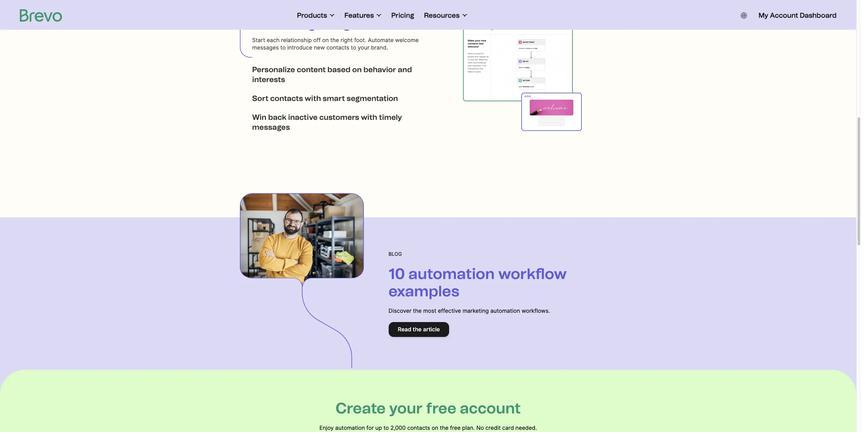 Task type: describe. For each thing, give the bounding box(es) containing it.
read the article button
[[389, 323, 449, 337]]

most
[[423, 308, 437, 315]]

up
[[376, 425, 382, 432]]

inactive
[[288, 113, 318, 122]]

new inside the welcome new contacts with automated greetings
[[301, 7, 321, 19]]

features link
[[345, 11, 382, 20]]

home hero image image
[[461, 15, 585, 139]]

personalize content based on behavior and interests
[[252, 65, 412, 84]]

features
[[345, 11, 374, 20]]

back
[[268, 113, 287, 122]]

account
[[460, 400, 521, 418]]

contacts inside sort contacts with smart segmentation button
[[270, 94, 303, 103]]

the left plan.
[[440, 425, 449, 432]]

1 vertical spatial automation
[[491, 308, 520, 315]]

brand.
[[371, 44, 388, 51]]

my
[[759, 11, 769, 20]]

enjoy
[[320, 425, 334, 432]]

my account dashboard
[[759, 11, 837, 20]]

marketing
[[463, 308, 489, 315]]

welcome
[[395, 37, 419, 43]]

contacts right 2,000
[[408, 425, 430, 432]]

smart
[[323, 94, 345, 103]]

automate
[[368, 37, 394, 43]]

cta image image
[[240, 194, 364, 287]]

pricing
[[392, 11, 414, 20]]

relationship
[[281, 37, 312, 43]]

sort contacts with smart segmentation
[[252, 94, 398, 103]]

account
[[770, 11, 799, 20]]

0 vertical spatial free
[[426, 400, 457, 418]]

workflows.
[[522, 308, 550, 315]]

introduce
[[287, 44, 312, 51]]

resources
[[424, 11, 460, 20]]

start each relationship off on the right foot. automate welcome messages to introduce new contacts to your brand.
[[252, 37, 419, 51]]

the left "most"
[[413, 308, 422, 315]]

2,000
[[391, 425, 406, 432]]

examples
[[389, 283, 460, 301]]

messages inside win back inactive customers with timely messages
[[252, 123, 290, 132]]

on inside start each relationship off on the right foot. automate welcome messages to introduce new contacts to your brand.
[[322, 37, 329, 43]]

personalize
[[252, 65, 295, 74]]

messages inside start each relationship off on the right foot. automate welcome messages to introduce new contacts to your brand.
[[252, 44, 279, 51]]

credit
[[486, 425, 501, 432]]

on inside the personalize content based on behavior and interests
[[352, 65, 362, 74]]

read
[[398, 327, 412, 333]]

win back inactive customers with timely messages
[[252, 113, 402, 132]]

win back inactive customers with timely messages button
[[240, 112, 428, 132]]

new inside start each relationship off on the right foot. automate welcome messages to introduce new contacts to your brand.
[[314, 44, 325, 51]]

start
[[252, 37, 265, 43]]

personalize content based on behavior and interests button
[[240, 65, 428, 85]]

with inside win back inactive customers with timely messages
[[361, 113, 377, 122]]

dashboard
[[800, 11, 837, 20]]

10 automation workflow examples
[[389, 265, 567, 301]]



Task type: locate. For each thing, give the bounding box(es) containing it.
2 horizontal spatial to
[[384, 425, 389, 432]]

new up 'greetings' in the top of the page
[[301, 7, 321, 19]]

customers
[[320, 113, 359, 122]]

plan.
[[462, 425, 475, 432]]

workflow
[[499, 265, 567, 283]]

timely
[[379, 113, 402, 122]]

automation for blog
[[409, 265, 495, 283]]

0 vertical spatial new
[[301, 7, 321, 19]]

with left pricing at the top left
[[370, 7, 391, 19]]

0 horizontal spatial on
[[322, 37, 329, 43]]

your inside start each relationship off on the right foot. automate welcome messages to introduce new contacts to your brand.
[[358, 44, 370, 51]]

to
[[281, 44, 286, 51], [351, 44, 356, 51], [384, 425, 389, 432]]

sort
[[252, 94, 269, 103]]

contacts
[[324, 7, 367, 19], [327, 44, 350, 51], [270, 94, 303, 103], [408, 425, 430, 432]]

2 vertical spatial automation
[[335, 425, 365, 432]]

enjoy automation for up to 2,000 contacts on the free plan. no credit card needed.
[[320, 425, 537, 432]]

on
[[322, 37, 329, 43], [352, 65, 362, 74], [432, 425, 439, 432]]

new
[[301, 7, 321, 19], [314, 44, 325, 51]]

automated
[[252, 20, 307, 31]]

1 messages from the top
[[252, 44, 279, 51]]

1 vertical spatial your
[[389, 400, 423, 418]]

contacts up 'greetings' in the top of the page
[[324, 7, 367, 19]]

the left right
[[331, 37, 339, 43]]

automation for create your free account
[[335, 425, 365, 432]]

1 horizontal spatial on
[[352, 65, 362, 74]]

article
[[423, 327, 440, 333]]

0 horizontal spatial your
[[358, 44, 370, 51]]

to down foot.
[[351, 44, 356, 51]]

the inside button
[[413, 327, 422, 333]]

contacts inside start each relationship off on the right foot. automate welcome messages to introduce new contacts to your brand.
[[327, 44, 350, 51]]

brevo image
[[20, 9, 62, 22]]

card
[[503, 425, 514, 432]]

free left plan.
[[450, 425, 461, 432]]

your down foot.
[[358, 44, 370, 51]]

1 vertical spatial messages
[[252, 123, 290, 132]]

0 vertical spatial on
[[322, 37, 329, 43]]

to down relationship
[[281, 44, 286, 51]]

with down the 'segmentation'
[[361, 113, 377, 122]]

to right 'up'
[[384, 425, 389, 432]]

with
[[370, 7, 391, 19], [305, 94, 321, 103], [361, 113, 377, 122]]

effective
[[438, 308, 461, 315]]

products link
[[297, 11, 335, 20]]

2 vertical spatial with
[[361, 113, 377, 122]]

based
[[328, 65, 351, 74]]

each
[[267, 37, 280, 43]]

free up enjoy automation for up to 2,000 contacts on the free plan. no credit card needed. on the bottom
[[426, 400, 457, 418]]

foot.
[[354, 37, 367, 43]]

messages
[[252, 44, 279, 51], [252, 123, 290, 132]]

create
[[336, 400, 386, 418]]

win
[[252, 113, 267, 122]]

your
[[358, 44, 370, 51], [389, 400, 423, 418]]

welcome new contacts with automated greetings
[[252, 7, 391, 31]]

the inside start each relationship off on the right foot. automate welcome messages to introduce new contacts to your brand.
[[331, 37, 339, 43]]

1 vertical spatial new
[[314, 44, 325, 51]]

segmentation
[[347, 94, 398, 103]]

no
[[477, 425, 484, 432]]

blog
[[389, 251, 402, 257]]

0 vertical spatial with
[[370, 7, 391, 19]]

pricing link
[[392, 11, 414, 20]]

sort contacts with smart segmentation button
[[240, 91, 428, 105]]

content
[[297, 65, 326, 74]]

0 vertical spatial automation
[[409, 265, 495, 283]]

1 horizontal spatial to
[[351, 44, 356, 51]]

0 vertical spatial messages
[[252, 44, 279, 51]]

for
[[367, 425, 374, 432]]

messages down back
[[252, 123, 290, 132]]

my account dashboard link
[[759, 11, 837, 20]]

on down "create your free account"
[[432, 425, 439, 432]]

the right read in the bottom left of the page
[[413, 327, 422, 333]]

create your free account
[[336, 400, 521, 418]]

needed.
[[516, 425, 537, 432]]

greetings
[[309, 20, 356, 31]]

10
[[389, 265, 405, 283]]

with inside the welcome new contacts with automated greetings
[[370, 7, 391, 19]]

1 vertical spatial on
[[352, 65, 362, 74]]

resources link
[[424, 11, 467, 20]]

the
[[331, 37, 339, 43], [413, 308, 422, 315], [413, 327, 422, 333], [440, 425, 449, 432]]

messages down start
[[252, 44, 279, 51]]

2 horizontal spatial on
[[432, 425, 439, 432]]

on right off
[[322, 37, 329, 43]]

1 vertical spatial free
[[450, 425, 461, 432]]

2 messages from the top
[[252, 123, 290, 132]]

free
[[426, 400, 457, 418], [450, 425, 461, 432]]

on right based
[[352, 65, 362, 74]]

automation
[[409, 265, 495, 283], [491, 308, 520, 315], [335, 425, 365, 432]]

contacts inside the welcome new contacts with automated greetings
[[324, 7, 367, 19]]

1 vertical spatial with
[[305, 94, 321, 103]]

with inside button
[[305, 94, 321, 103]]

welcome
[[252, 7, 298, 19]]

discover
[[389, 308, 412, 315]]

2 vertical spatial on
[[432, 425, 439, 432]]

automation inside 10 automation workflow examples
[[409, 265, 495, 283]]

behavior
[[364, 65, 396, 74]]

1 horizontal spatial your
[[389, 400, 423, 418]]

new down off
[[314, 44, 325, 51]]

and
[[398, 65, 412, 74]]

button image
[[741, 12, 747, 19]]

contacts down right
[[327, 44, 350, 51]]

with left smart
[[305, 94, 321, 103]]

right
[[341, 37, 353, 43]]

your up 2,000
[[389, 400, 423, 418]]

0 vertical spatial your
[[358, 44, 370, 51]]

read the article
[[398, 327, 440, 333]]

discover the most effective marketing automation workflows.
[[389, 308, 550, 315]]

products
[[297, 11, 327, 20]]

0 horizontal spatial to
[[281, 44, 286, 51]]

off
[[313, 37, 321, 43]]

interests
[[252, 75, 285, 84]]

contacts up back
[[270, 94, 303, 103]]



Task type: vqa. For each thing, say whether or not it's contained in the screenshot.
the usage,
no



